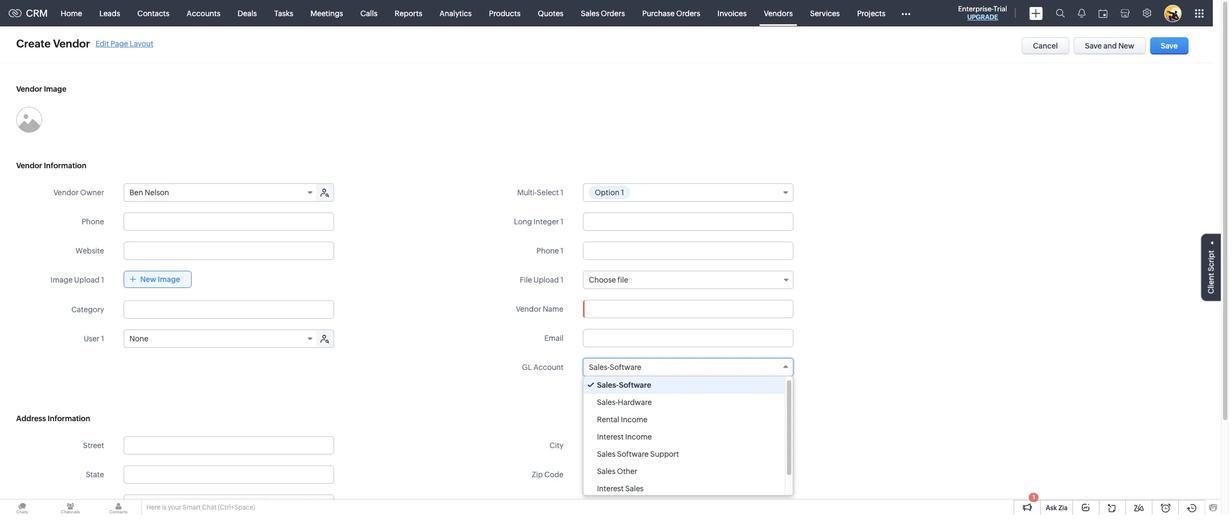 Task type: locate. For each thing, give the bounding box(es) containing it.
income down "hardware" on the right bottom of the page
[[621, 416, 648, 424]]

reports
[[395, 9, 422, 18]]

software for sales software support option
[[617, 450, 649, 459]]

0 vertical spatial new
[[1118, 42, 1134, 50]]

interest for interest income
[[597, 433, 624, 442]]

analytics
[[440, 9, 472, 18]]

None text field
[[631, 189, 779, 198], [124, 213, 334, 231], [124, 242, 334, 260], [583, 242, 793, 260], [124, 301, 334, 319], [583, 466, 793, 484], [631, 189, 779, 198], [124, 213, 334, 231], [124, 242, 334, 260], [583, 242, 793, 260], [124, 301, 334, 319], [583, 466, 793, 484]]

vendor left name
[[516, 305, 541, 314]]

income for interest income
[[625, 433, 652, 442]]

interest down rental
[[597, 433, 624, 442]]

upload right "file"
[[534, 276, 559, 284]]

sales
[[581, 9, 599, 18], [597, 450, 616, 459], [597, 467, 616, 476], [625, 485, 644, 493]]

hardware
[[618, 398, 652, 407]]

interest down sales other
[[597, 485, 624, 493]]

2 upload from the left
[[534, 276, 559, 284]]

smart
[[183, 504, 201, 512]]

user
[[84, 335, 100, 343]]

0 horizontal spatial orders
[[601, 9, 625, 18]]

1 vertical spatial sales-
[[597, 381, 619, 390]]

information up street
[[48, 415, 90, 423]]

sales-hardware option
[[584, 394, 785, 411]]

Sales-Software field
[[583, 358, 793, 377]]

1 orders from the left
[[601, 9, 625, 18]]

1 interest from the top
[[597, 433, 624, 442]]

search element
[[1049, 0, 1071, 26]]

sales inside "option"
[[597, 467, 616, 476]]

0 horizontal spatial new
[[140, 275, 156, 284]]

save down the profile image
[[1161, 42, 1178, 50]]

1 vertical spatial phone
[[536, 247, 559, 255]]

rental
[[597, 416, 619, 424]]

2 interest from the top
[[597, 485, 624, 493]]

save
[[1085, 42, 1102, 50], [1161, 42, 1178, 50]]

1 horizontal spatial new
[[1118, 42, 1134, 50]]

software inside option
[[619, 381, 651, 390]]

1 vertical spatial interest
[[597, 485, 624, 493]]

sales-
[[589, 363, 610, 372], [597, 381, 619, 390], [597, 398, 618, 407]]

list box containing sales-software
[[584, 377, 793, 498]]

file upload 1
[[520, 276, 564, 284]]

vendor name
[[516, 305, 564, 314]]

your
[[168, 504, 181, 512]]

orders
[[601, 9, 625, 18], [676, 9, 700, 18]]

sales-software inside field
[[589, 363, 641, 372]]

sales-software inside option
[[597, 381, 651, 390]]

1 vertical spatial income
[[625, 433, 652, 442]]

income inside "option"
[[625, 433, 652, 442]]

page
[[111, 39, 128, 48]]

upload down website
[[74, 276, 100, 284]]

0 horizontal spatial phone
[[82, 218, 104, 226]]

sales inside option
[[597, 450, 616, 459]]

orders right purchase
[[676, 9, 700, 18]]

sales for sales orders
[[581, 9, 599, 18]]

0 vertical spatial information
[[44, 161, 86, 170]]

sales- inside option
[[597, 398, 618, 407]]

None field
[[124, 330, 317, 348]]

interest inside "option"
[[597, 433, 624, 442]]

save and new
[[1085, 42, 1134, 50]]

projects
[[857, 9, 886, 18]]

software up sales-hardware
[[610, 363, 641, 372]]

1 save from the left
[[1085, 42, 1102, 50]]

save for save
[[1161, 42, 1178, 50]]

integer
[[534, 218, 559, 226]]

ben
[[129, 188, 143, 197]]

1 horizontal spatial orders
[[676, 9, 700, 18]]

gl account
[[522, 363, 564, 372]]

vendor for vendor owner
[[53, 188, 79, 197]]

here
[[146, 504, 161, 512]]

sales other
[[597, 467, 637, 476]]

multi-select 1
[[517, 188, 564, 197]]

1 horizontal spatial save
[[1161, 42, 1178, 50]]

image upload 1
[[51, 276, 104, 284]]

tasks
[[274, 9, 293, 18]]

choose file
[[589, 276, 628, 284]]

1 vertical spatial information
[[48, 415, 90, 423]]

sales up sales other
[[597, 450, 616, 459]]

chat
[[202, 504, 217, 512]]

upload
[[74, 276, 100, 284], [534, 276, 559, 284]]

1 vertical spatial sales-software
[[597, 381, 651, 390]]

multi-
[[517, 188, 537, 197]]

deals link
[[229, 0, 266, 26]]

state
[[86, 471, 104, 479]]

contacts
[[137, 9, 169, 18]]

profile element
[[1158, 0, 1188, 26]]

sales orders
[[581, 9, 625, 18]]

vendor for vendor image
[[16, 85, 42, 93]]

option 1
[[595, 188, 624, 197]]

support
[[650, 450, 679, 459]]

0 horizontal spatial save
[[1085, 42, 1102, 50]]

calendar image
[[1098, 9, 1108, 18]]

and
[[1103, 42, 1117, 50]]

phone down integer
[[536, 247, 559, 255]]

phone down the owner
[[82, 218, 104, 226]]

save for save and new
[[1085, 42, 1102, 50]]

information up vendor owner
[[44, 161, 86, 170]]

Ben Nelson field
[[124, 184, 317, 201]]

image for vendor image
[[44, 85, 66, 93]]

new image
[[140, 275, 180, 284]]

home link
[[52, 0, 91, 26]]

2 vertical spatial sales-
[[597, 398, 618, 407]]

vendor information
[[16, 161, 86, 170]]

list box
[[584, 377, 793, 498]]

create menu element
[[1023, 0, 1049, 26]]

quotes
[[538, 9, 564, 18]]

information for vendor information
[[44, 161, 86, 170]]

interest inside option
[[597, 485, 624, 493]]

software up "hardware" on the right bottom of the page
[[619, 381, 651, 390]]

products link
[[480, 0, 529, 26]]

software inside option
[[617, 450, 649, 459]]

category
[[71, 306, 104, 314]]

save left and
[[1085, 42, 1102, 50]]

sales right quotes
[[581, 9, 599, 18]]

vendors
[[764, 9, 793, 18]]

sales- for sales-software option
[[597, 381, 619, 390]]

0 vertical spatial sales-
[[589, 363, 610, 372]]

1 horizontal spatial phone
[[536, 247, 559, 255]]

rental income
[[597, 416, 648, 424]]

ask zia
[[1046, 505, 1068, 512]]

leads
[[99, 9, 120, 18]]

vendor owner
[[53, 188, 104, 197]]

None field
[[124, 496, 334, 513]]

sales other option
[[584, 463, 785, 480]]

vendor up image
[[16, 85, 42, 93]]

vendor
[[53, 37, 90, 50], [16, 85, 42, 93], [16, 161, 42, 170], [53, 188, 79, 197], [516, 305, 541, 314]]

1
[[560, 188, 564, 197], [560, 218, 564, 226], [560, 247, 564, 255], [101, 276, 104, 284], [560, 276, 564, 284], [101, 335, 104, 343], [1033, 494, 1035, 501]]

1 vertical spatial software
[[619, 381, 651, 390]]

rental income option
[[584, 411, 785, 429]]

income inside option
[[621, 416, 648, 424]]

sales left other
[[597, 467, 616, 476]]

0 vertical spatial phone
[[82, 218, 104, 226]]

2 save from the left
[[1161, 42, 1178, 50]]

sales- for the sales-hardware option
[[597, 398, 618, 407]]

zip code
[[532, 471, 564, 479]]

phone 1
[[536, 247, 564, 255]]

2 vertical spatial software
[[617, 450, 649, 459]]

cancel button
[[1022, 37, 1069, 55]]

2 orders from the left
[[676, 9, 700, 18]]

vendor down image
[[16, 161, 42, 170]]

nelson
[[145, 188, 169, 197]]

signals image
[[1078, 9, 1086, 18]]

0 vertical spatial software
[[610, 363, 641, 372]]

client
[[1207, 273, 1216, 294]]

sales- inside sales-software option
[[597, 381, 619, 390]]

None text field
[[583, 213, 793, 231], [583, 300, 793, 318], [583, 329, 793, 348], [124, 437, 334, 455], [583, 437, 793, 455], [124, 466, 334, 484], [583, 213, 793, 231], [583, 300, 793, 318], [583, 329, 793, 348], [124, 437, 334, 455], [583, 437, 793, 455], [124, 466, 334, 484]]

software for sales-software option
[[619, 381, 651, 390]]

script
[[1207, 250, 1216, 271]]

signals element
[[1071, 0, 1092, 26]]

create
[[16, 37, 51, 50]]

0 vertical spatial income
[[621, 416, 648, 424]]

0 vertical spatial interest
[[597, 433, 624, 442]]

contacts image
[[96, 500, 141, 515]]

products
[[489, 9, 521, 18]]

1 horizontal spatial upload
[[534, 276, 559, 284]]

vendor down the home
[[53, 37, 90, 50]]

0 vertical spatial sales-software
[[589, 363, 641, 372]]

orders left purchase
[[601, 9, 625, 18]]

city
[[549, 442, 564, 450]]

income up sales software support
[[625, 433, 652, 442]]

0 horizontal spatial upload
[[74, 276, 100, 284]]

gl
[[522, 363, 532, 372]]

software up other
[[617, 450, 649, 459]]

image
[[44, 85, 66, 93], [158, 275, 180, 284], [51, 276, 73, 284]]

vendor left the owner
[[53, 188, 79, 197]]

edit page layout link
[[96, 39, 153, 48]]

1 upload from the left
[[74, 276, 100, 284]]

sales down other
[[625, 485, 644, 493]]

image image
[[16, 107, 42, 133]]



Task type: vqa. For each thing, say whether or not it's contained in the screenshot.
the logo
no



Task type: describe. For each thing, give the bounding box(es) containing it.
profile image
[[1164, 5, 1182, 22]]

street
[[83, 442, 104, 450]]

sales inside option
[[625, 485, 644, 493]]

country
[[75, 500, 104, 508]]

vendor for vendor information
[[16, 161, 42, 170]]

interest sales
[[597, 485, 644, 493]]

sales-hardware
[[597, 398, 652, 407]]

sales for sales other
[[597, 467, 616, 476]]

quotes link
[[529, 0, 572, 26]]

contacts link
[[129, 0, 178, 26]]

file
[[520, 276, 532, 284]]

analytics link
[[431, 0, 480, 26]]

none
[[129, 335, 148, 343]]

save and new button
[[1074, 37, 1146, 55]]

home
[[61, 9, 82, 18]]

other
[[617, 467, 637, 476]]

ask
[[1046, 505, 1057, 512]]

orders for sales orders
[[601, 9, 625, 18]]

accounts link
[[178, 0, 229, 26]]

sales- inside sales-software field
[[589, 363, 610, 372]]

layout
[[130, 39, 153, 48]]

phone for phone 1
[[536, 247, 559, 255]]

owner
[[80, 188, 104, 197]]

create menu image
[[1029, 7, 1043, 20]]

deals
[[238, 9, 257, 18]]

software inside field
[[610, 363, 641, 372]]

address information
[[16, 415, 90, 423]]

cancel
[[1033, 42, 1058, 50]]

phone for phone
[[82, 218, 104, 226]]

select
[[537, 188, 559, 197]]

Other Modules field
[[894, 5, 917, 22]]

is
[[162, 504, 167, 512]]

chats image
[[0, 500, 44, 515]]

new inside button
[[1118, 42, 1134, 50]]

ben nelson
[[129, 188, 169, 197]]

here is your smart chat (ctrl+space)
[[146, 504, 255, 512]]

services
[[810, 9, 840, 18]]

income for rental income
[[621, 416, 648, 424]]

zip
[[532, 471, 543, 479]]

enterprise-
[[958, 5, 994, 13]]

sales software support
[[597, 450, 679, 459]]

information for address information
[[48, 415, 90, 423]]

tasks link
[[266, 0, 302, 26]]

edit
[[96, 39, 109, 48]]

code
[[544, 471, 564, 479]]

Option 1 field
[[584, 184, 793, 201]]

interest income
[[597, 433, 652, 442]]

website
[[76, 247, 104, 255]]

meetings
[[311, 9, 343, 18]]

purchase
[[642, 9, 675, 18]]

purchase orders link
[[634, 0, 709, 26]]

sales for sales software support
[[597, 450, 616, 459]]

sales-software option
[[584, 377, 785, 394]]

sales orders link
[[572, 0, 634, 26]]

choose file button
[[583, 271, 793, 289]]

enterprise-trial upgrade
[[958, 5, 1007, 21]]

leads link
[[91, 0, 129, 26]]

vendors link
[[755, 0, 801, 26]]

calls
[[360, 9, 377, 18]]

email
[[544, 334, 564, 343]]

interest income option
[[584, 429, 785, 446]]

choose
[[589, 276, 616, 284]]

invoices
[[718, 9, 747, 18]]

user 1
[[84, 335, 104, 343]]

channels image
[[48, 500, 93, 515]]

long integer 1
[[514, 218, 564, 226]]

vendor image
[[16, 85, 66, 93]]

orders for purchase orders
[[676, 9, 700, 18]]

accounts
[[187, 9, 220, 18]]

trial
[[994, 5, 1007, 13]]

crm link
[[9, 8, 48, 19]]

name
[[543, 305, 564, 314]]

1 vertical spatial new
[[140, 275, 156, 284]]

invoices link
[[709, 0, 755, 26]]

image for new image
[[158, 275, 180, 284]]

calls link
[[352, 0, 386, 26]]

vendor for vendor name
[[516, 305, 541, 314]]

client script
[[1207, 250, 1216, 294]]

file
[[618, 276, 628, 284]]

zia
[[1058, 505, 1068, 512]]

upload for image
[[74, 276, 100, 284]]

crm
[[26, 8, 48, 19]]

meetings link
[[302, 0, 352, 26]]

(ctrl+space)
[[218, 504, 255, 512]]

address
[[16, 415, 46, 423]]

search image
[[1056, 9, 1065, 18]]

interest sales option
[[584, 480, 785, 498]]

reports link
[[386, 0, 431, 26]]

purchase orders
[[642, 9, 700, 18]]

services link
[[801, 0, 849, 26]]

upload for file
[[534, 276, 559, 284]]

upgrade
[[967, 13, 998, 21]]

long
[[514, 218, 532, 226]]

sales software support option
[[584, 446, 785, 463]]

interest for interest sales
[[597, 485, 624, 493]]

save button
[[1150, 37, 1189, 55]]



